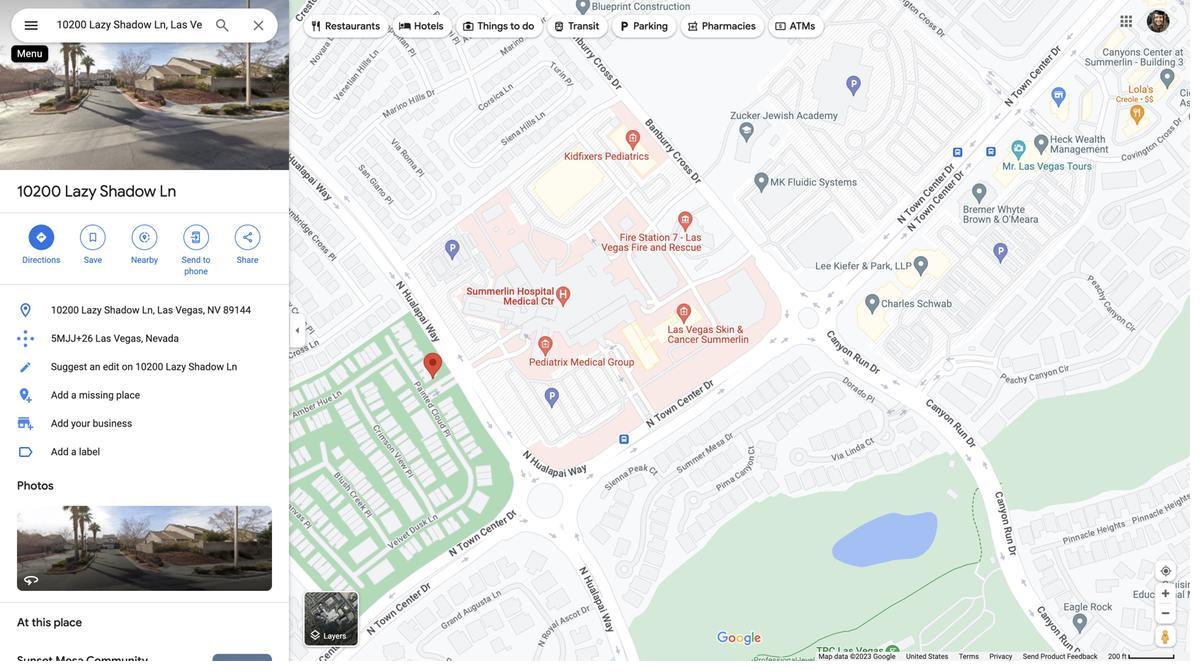 Task type: locate. For each thing, give the bounding box(es) containing it.
10200 right on on the bottom of page
[[135, 361, 163, 373]]

0 vertical spatial place
[[116, 389, 140, 401]]

shadow inside button
[[104, 304, 140, 316]]

5mjj+26 las vegas, nevada
[[51, 333, 179, 344]]

show your location image
[[1160, 565, 1173, 578]]

pharmacies
[[702, 20, 756, 33]]

shadow
[[100, 181, 156, 201], [104, 304, 140, 316], [189, 361, 224, 373]]

2 vertical spatial shadow
[[189, 361, 224, 373]]

0 vertical spatial a
[[71, 389, 77, 401]]

2 a from the top
[[71, 446, 77, 458]]

1 vertical spatial shadow
[[104, 304, 140, 316]]

10200 for 10200 lazy shadow ln, las vegas, nv 89144
[[51, 304, 79, 316]]


[[553, 18, 566, 34]]

0 horizontal spatial send
[[182, 255, 201, 265]]

ln,
[[142, 304, 155, 316]]

vegas, up on on the bottom of page
[[114, 333, 143, 344]]

0 vertical spatial 10200
[[17, 181, 61, 201]]

0 vertical spatial to
[[510, 20, 520, 33]]

1 vertical spatial lazy
[[81, 304, 102, 316]]

lazy
[[65, 181, 97, 201], [81, 304, 102, 316], [166, 361, 186, 373]]

10200 lazy shadow ln
[[17, 181, 176, 201]]

to up phone
[[203, 255, 210, 265]]

to left do
[[510, 20, 520, 33]]

send up phone
[[182, 255, 201, 265]]

10200 inside 10200 lazy shadow ln, las vegas, nv 89144 button
[[51, 304, 79, 316]]

a left label at the bottom left of page
[[71, 446, 77, 458]]


[[241, 230, 254, 245]]

zoom in image
[[1161, 588, 1171, 599]]

0 vertical spatial ln
[[160, 181, 176, 201]]

send product feedback
[[1023, 652, 1098, 661]]


[[138, 230, 151, 245]]

1 horizontal spatial to
[[510, 20, 520, 33]]

1 vertical spatial ln
[[226, 361, 237, 373]]

©2023
[[850, 652, 872, 661]]

transit
[[569, 20, 600, 33]]

10200 inside suggest an edit on 10200 lazy shadow ln button
[[135, 361, 163, 373]]

send inside button
[[1023, 652, 1039, 661]]

5mjj+26
[[51, 333, 93, 344]]

1 vertical spatial place
[[54, 615, 82, 630]]

0 horizontal spatial to
[[203, 255, 210, 265]]

united states button
[[907, 652, 949, 661]]

google maps element
[[0, 0, 1190, 661]]

send
[[182, 255, 201, 265], [1023, 652, 1039, 661]]

1 vertical spatial send
[[1023, 652, 1039, 661]]

ln
[[160, 181, 176, 201], [226, 361, 237, 373]]

las
[[157, 304, 173, 316], [95, 333, 111, 344]]

0 horizontal spatial vegas,
[[114, 333, 143, 344]]

save
[[84, 255, 102, 265]]

10200 lazy shadow ln main content
[[0, 0, 289, 661]]

10200 for 10200 lazy shadow ln
[[17, 181, 61, 201]]

add your business
[[51, 418, 132, 429]]

show street view coverage image
[[1156, 626, 1176, 647]]

1 vertical spatial a
[[71, 446, 77, 458]]

0 vertical spatial send
[[182, 255, 201, 265]]

vegas, left nv
[[176, 304, 205, 316]]

add for add a missing place
[[51, 389, 69, 401]]

las up edit at left bottom
[[95, 333, 111, 344]]


[[618, 18, 631, 34]]

missing
[[79, 389, 114, 401]]

3 add from the top
[[51, 446, 69, 458]]

 button
[[11, 9, 51, 45]]

vegas,
[[176, 304, 205, 316], [114, 333, 143, 344]]

none field inside 10200 lazy shadow ln, las vegas, nv 89144 field
[[57, 16, 203, 33]]

data
[[835, 652, 849, 661]]

terms
[[959, 652, 979, 661]]

ln inside button
[[226, 361, 237, 373]]

place down on on the bottom of page
[[116, 389, 140, 401]]

0 vertical spatial las
[[157, 304, 173, 316]]

lazy inside button
[[166, 361, 186, 373]]

las right ln,
[[157, 304, 173, 316]]

10200
[[17, 181, 61, 201], [51, 304, 79, 316], [135, 361, 163, 373]]

footer
[[819, 652, 1109, 661]]

restaurants
[[325, 20, 380, 33]]

add
[[51, 389, 69, 401], [51, 418, 69, 429], [51, 446, 69, 458]]

map
[[819, 652, 833, 661]]

a
[[71, 389, 77, 401], [71, 446, 77, 458]]

None field
[[57, 16, 203, 33]]

2 vertical spatial lazy
[[166, 361, 186, 373]]

1 vertical spatial add
[[51, 418, 69, 429]]

to
[[510, 20, 520, 33], [203, 255, 210, 265]]

add down suggest
[[51, 389, 69, 401]]

add a label
[[51, 446, 100, 458]]

add your business link
[[0, 410, 289, 438]]

1 horizontal spatial place
[[116, 389, 140, 401]]

5mjj+26 las vegas, nevada button
[[0, 325, 289, 353]]

 atms
[[774, 18, 816, 34]]

a for missing
[[71, 389, 77, 401]]

1 horizontal spatial send
[[1023, 652, 1039, 661]]

shadow down nv
[[189, 361, 224, 373]]


[[399, 18, 411, 34]]

1 vertical spatial 10200
[[51, 304, 79, 316]]

1 add from the top
[[51, 389, 69, 401]]


[[190, 230, 203, 245]]

atms
[[790, 20, 816, 33]]

collapse side panel image
[[290, 323, 305, 338]]

shadow left ln,
[[104, 304, 140, 316]]

lazy up 
[[65, 181, 97, 201]]

a left missing
[[71, 389, 77, 401]]

200 ft
[[1109, 652, 1127, 661]]

0 vertical spatial lazy
[[65, 181, 97, 201]]

0 vertical spatial vegas,
[[176, 304, 205, 316]]

united states
[[907, 652, 949, 661]]

place right this
[[54, 615, 82, 630]]

10200 lazy shadow ln, las vegas, nv 89144
[[51, 304, 251, 316]]

0 vertical spatial shadow
[[100, 181, 156, 201]]

 pharmacies
[[687, 18, 756, 34]]

1 horizontal spatial ln
[[226, 361, 237, 373]]

on
[[122, 361, 133, 373]]

lazy up 5mjj+26 at the left of the page
[[81, 304, 102, 316]]

shadow up 
[[100, 181, 156, 201]]

add for add your business
[[51, 418, 69, 429]]

2 vertical spatial 10200
[[135, 361, 163, 373]]

add left label at the bottom left of page
[[51, 446, 69, 458]]

privacy
[[990, 652, 1013, 661]]

google
[[874, 652, 896, 661]]

1 a from the top
[[71, 389, 77, 401]]

1 vertical spatial to
[[203, 255, 210, 265]]

zoom out image
[[1161, 608, 1171, 619]]

place
[[116, 389, 140, 401], [54, 615, 82, 630]]

layers
[[324, 632, 346, 640]]

suggest an edit on 10200 lazy shadow ln
[[51, 361, 237, 373]]

phone
[[184, 266, 208, 276]]

nv
[[207, 304, 221, 316]]

share
[[237, 255, 259, 265]]

footer containing map data ©2023 google
[[819, 652, 1109, 661]]

10200 up ''
[[17, 181, 61, 201]]

ln up actions for 10200 lazy shadow ln "region"
[[160, 181, 176, 201]]

1 vertical spatial vegas,
[[114, 333, 143, 344]]

add left your
[[51, 418, 69, 429]]

2 add from the top
[[51, 418, 69, 429]]

suggest
[[51, 361, 87, 373]]

send inside send to phone
[[182, 255, 201, 265]]

lazy down nevada
[[166, 361, 186, 373]]

ln down '89144'
[[226, 361, 237, 373]]

10200 up 5mjj+26 at the left of the page
[[51, 304, 79, 316]]

0 horizontal spatial ln
[[160, 181, 176, 201]]

2 vertical spatial add
[[51, 446, 69, 458]]

nevada
[[146, 333, 179, 344]]

lazy inside button
[[81, 304, 102, 316]]

10200 lazy shadow ln, las vegas, nv 89144 button
[[0, 296, 289, 325]]

0 vertical spatial add
[[51, 389, 69, 401]]

send left product
[[1023, 652, 1039, 661]]

1 vertical spatial las
[[95, 333, 111, 344]]



Task type: describe. For each thing, give the bounding box(es) containing it.
things
[[478, 20, 508, 33]]

at this place
[[17, 615, 82, 630]]

1 horizontal spatial las
[[157, 304, 173, 316]]

hotels
[[414, 20, 444, 33]]

map data ©2023 google
[[819, 652, 896, 661]]

1 horizontal spatial vegas,
[[176, 304, 205, 316]]

add a missing place
[[51, 389, 140, 401]]

this
[[32, 615, 51, 630]]

 search field
[[11, 9, 278, 45]]

add a label button
[[0, 438, 289, 466]]

google account: giulia masi  
(giulia.masi@adept.ai) image
[[1147, 10, 1170, 33]]

 things to do
[[462, 18, 534, 34]]

to inside " things to do"
[[510, 20, 520, 33]]

privacy button
[[990, 652, 1013, 661]]

10200 Lazy Shadow Ln, Las Vegas, NV 89144 field
[[11, 9, 278, 43]]

feedback
[[1068, 652, 1098, 661]]

send for send product feedback
[[1023, 652, 1039, 661]]


[[23, 15, 40, 36]]

lazy for 10200 lazy shadow ln, las vegas, nv 89144
[[81, 304, 102, 316]]

lazy for 10200 lazy shadow ln
[[65, 181, 97, 201]]

terms button
[[959, 652, 979, 661]]

to inside send to phone
[[203, 255, 210, 265]]

states
[[929, 652, 949, 661]]

photos
[[17, 479, 54, 493]]

footer inside google maps element
[[819, 652, 1109, 661]]

200 ft button
[[1109, 652, 1176, 661]]

parking
[[634, 20, 668, 33]]


[[87, 230, 99, 245]]

at
[[17, 615, 29, 630]]


[[35, 230, 48, 245]]

directions
[[22, 255, 60, 265]]

business
[[93, 418, 132, 429]]

 restaurants
[[310, 18, 380, 34]]

 transit
[[553, 18, 600, 34]]


[[462, 18, 475, 34]]

shadow for ln,
[[104, 304, 140, 316]]

 hotels
[[399, 18, 444, 34]]

nearby
[[131, 255, 158, 265]]

suggest an edit on 10200 lazy shadow ln button
[[0, 353, 289, 381]]

an
[[90, 361, 100, 373]]

add for add a label
[[51, 446, 69, 458]]

shadow for ln
[[100, 181, 156, 201]]

label
[[79, 446, 100, 458]]

send product feedback button
[[1023, 652, 1098, 661]]

united
[[907, 652, 927, 661]]

send to phone
[[182, 255, 210, 276]]

89144
[[223, 304, 251, 316]]

ft
[[1122, 652, 1127, 661]]

send for send to phone
[[182, 255, 201, 265]]

200
[[1109, 652, 1121, 661]]


[[774, 18, 787, 34]]


[[310, 18, 322, 34]]

do
[[522, 20, 534, 33]]

add a missing place button
[[0, 381, 289, 410]]

place inside add a missing place button
[[116, 389, 140, 401]]

 parking
[[618, 18, 668, 34]]

a for label
[[71, 446, 77, 458]]

shadow inside button
[[189, 361, 224, 373]]

0 horizontal spatial place
[[54, 615, 82, 630]]


[[687, 18, 699, 34]]

actions for 10200 lazy shadow ln region
[[0, 213, 289, 284]]

your
[[71, 418, 90, 429]]

0 horizontal spatial las
[[95, 333, 111, 344]]

edit
[[103, 361, 119, 373]]

product
[[1041, 652, 1066, 661]]



Task type: vqa. For each thing, say whether or not it's contained in the screenshot.
LAZY associated with 10200 Lazy Shadow Ln
yes



